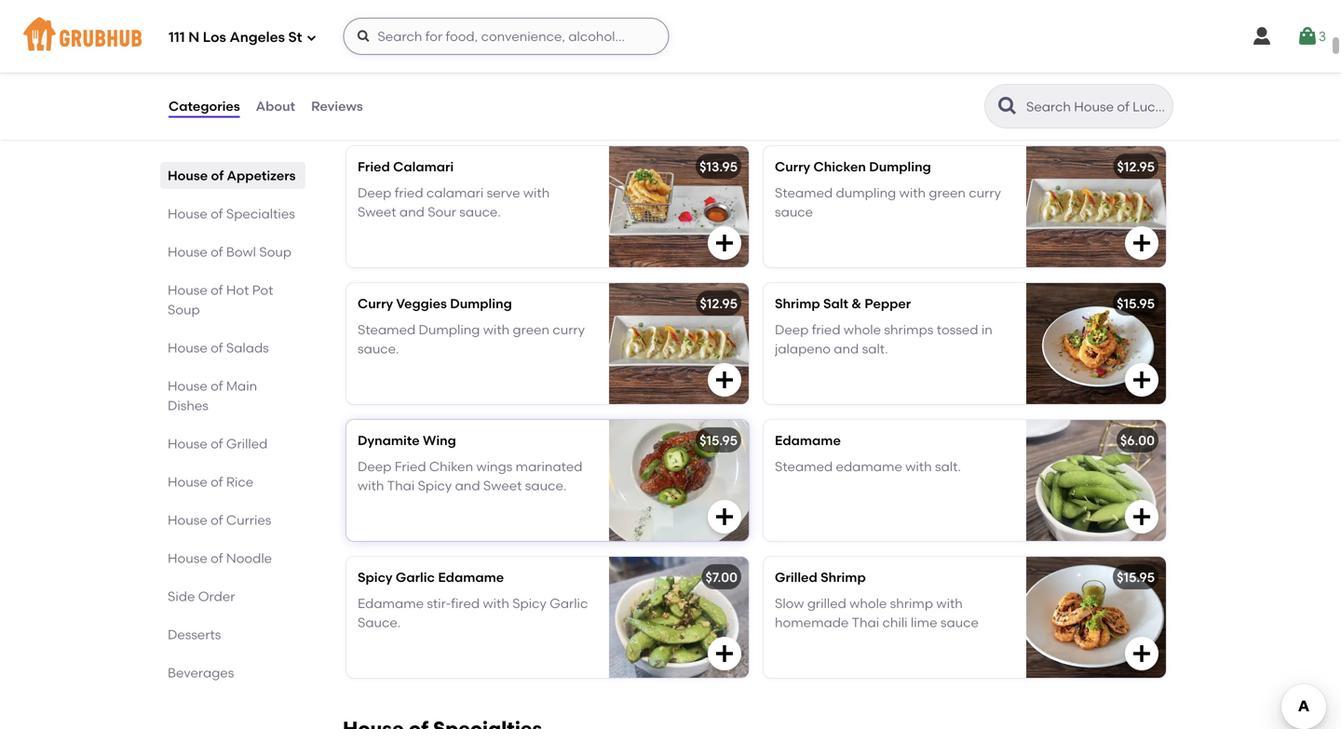 Task type: locate. For each thing, give the bounding box(es) containing it.
with inside slow grilled whole shrimp with homemade thai chili lime sauce
[[936, 596, 963, 611]]

0 horizontal spatial grilled
[[226, 436, 268, 452]]

1 vertical spatial and
[[834, 341, 859, 357]]

chicken for stemeed
[[418, 22, 471, 38]]

0 horizontal spatial curry
[[358, 296, 393, 311]]

house up house of specialties
[[168, 168, 208, 183]]

and
[[399, 204, 425, 220], [834, 341, 859, 357], [455, 478, 480, 493]]

0 horizontal spatial fried
[[358, 159, 390, 174]]

whole up chili
[[849, 596, 887, 611]]

of for curries
[[211, 512, 223, 528]]

with right edamame
[[905, 459, 932, 475]]

house up dishes
[[168, 378, 207, 394]]

steamed down the veggies
[[358, 322, 416, 338]]

house inside "tab"
[[168, 168, 208, 183]]

fired
[[451, 596, 480, 611]]

3 of from the top
[[211, 244, 223, 260]]

0 horizontal spatial served
[[538, 48, 580, 64]]

edamame up fired
[[438, 569, 504, 585]]

2 horizontal spatial spicy
[[512, 596, 547, 611]]

of inside house of rice tab
[[211, 474, 223, 490]]

of up house of specialties
[[211, 168, 224, 183]]

3 house from the top
[[168, 244, 207, 260]]

soy for steamed
[[429, 67, 452, 83]]

6 of from the top
[[211, 378, 223, 394]]

green
[[929, 185, 966, 201], [513, 322, 550, 338]]

svg image for shrimp salt & pepper image
[[1131, 369, 1153, 391]]

house of hot pot soup tab
[[168, 280, 298, 319]]

and right jalapeno
[[834, 341, 859, 357]]

of left bowl
[[211, 244, 223, 260]]

fried calamari image
[[609, 146, 749, 267]]

curry right $13.95
[[775, 159, 810, 174]]

main navigation navigation
[[0, 0, 1341, 73]]

5 house from the top
[[168, 340, 207, 356]]

of for bowl
[[211, 244, 223, 260]]

deep for deep fried whole shrimps tossed in jalapeno and salt.
[[775, 322, 809, 338]]

with inside deep fried calamari serve with sweet and sour sauce.
[[523, 185, 550, 201]]

thai inside slow grilled whole shrimp with homemade thai chili lime sauce
[[852, 615, 879, 630]]

$13.95
[[700, 159, 738, 174]]

deep down fried calamari
[[358, 185, 391, 201]]

0 horizontal spatial soup
[[168, 302, 200, 318]]

1 vertical spatial fried
[[358, 159, 390, 174]]

1 horizontal spatial fried
[[812, 322, 841, 338]]

soup
[[259, 244, 292, 260], [168, 302, 200, 318]]

in
[[981, 322, 993, 338]]

beverages tab
[[168, 663, 298, 683]]

1 horizontal spatial and
[[455, 478, 480, 493]]

with up reviews
[[358, 67, 384, 83]]

0 vertical spatial curry
[[775, 159, 810, 174]]

1 vertical spatial grilled
[[775, 569, 817, 585]]

of inside house of hot pot soup
[[211, 282, 223, 298]]

shrimp up grilled
[[821, 569, 866, 585]]

9 of from the top
[[211, 512, 223, 528]]

desserts tab
[[168, 625, 298, 644]]

house inside house of main dishes
[[168, 378, 207, 394]]

of for main
[[211, 378, 223, 394]]

2 vertical spatial deep
[[358, 459, 391, 475]]

garlic
[[396, 569, 435, 585], [550, 596, 588, 611]]

2 horizontal spatial edamame
[[775, 432, 841, 448]]

salt. right edamame
[[935, 459, 961, 475]]

edamame for edamame stir-fired with spicy garlic sauce.
[[358, 596, 424, 611]]

$12.95 for steamed dumpling with green curry sauce
[[1117, 159, 1155, 174]]

edamame inside edamame stir-fired with spicy garlic sauce.
[[358, 596, 424, 611]]

1 horizontal spatial soy
[[817, 67, 839, 83]]

1 horizontal spatial spicy
[[418, 478, 452, 493]]

fried chicken dumpling served with sweet soy sauce.
[[775, 48, 1000, 83]]

whole for and
[[844, 322, 881, 338]]

$7.00
[[705, 569, 738, 585]]

deep fried whole shrimps tossed in jalapeno and salt.
[[775, 322, 993, 357]]

sauce
[[775, 204, 813, 220], [940, 615, 979, 630]]

10 of from the top
[[211, 550, 223, 566]]

house up side
[[168, 550, 207, 566]]

svg image
[[1251, 25, 1273, 47], [1296, 25, 1319, 47], [1131, 232, 1153, 254], [1131, 506, 1153, 528], [713, 642, 736, 665]]

$15.95 for deep fried whole shrimps tossed in jalapeno and salt.
[[1117, 296, 1155, 311]]

sweet for deep
[[358, 204, 396, 220]]

of inside the house of noodle tab
[[211, 550, 223, 566]]

4 of from the top
[[211, 282, 223, 298]]

fried inside deep fried calamari serve with sweet and sour sauce.
[[395, 185, 423, 201]]

whole inside deep fried whole shrimps tossed in jalapeno and salt.
[[844, 322, 881, 338]]

salt. down shrimps
[[862, 341, 888, 357]]

1 horizontal spatial served
[[929, 48, 971, 64]]

0 vertical spatial curry
[[969, 185, 1001, 201]]

7 house from the top
[[168, 436, 207, 452]]

1 vertical spatial curry
[[553, 322, 585, 338]]

of inside 'house of curries' tab
[[211, 512, 223, 528]]

house of noodle
[[168, 550, 272, 566]]

house of main dishes
[[168, 378, 257, 413]]

of for rice
[[211, 474, 223, 490]]

1 vertical spatial curry
[[358, 296, 393, 311]]

of left curries
[[211, 512, 223, 528]]

chiken
[[429, 459, 473, 475]]

$12.95 for steamed dumpling with green curry sauce.
[[700, 296, 738, 311]]

1 vertical spatial spicy
[[358, 569, 393, 585]]

with down the dynamite
[[358, 478, 384, 493]]

thai for grilled
[[852, 615, 879, 630]]

fried inside deep fried whole shrimps tossed in jalapeno and salt.
[[812, 322, 841, 338]]

house
[[168, 168, 208, 183], [168, 206, 207, 222], [168, 244, 207, 260], [168, 282, 207, 298], [168, 340, 207, 356], [168, 378, 207, 394], [168, 436, 207, 452], [168, 474, 207, 490], [168, 512, 207, 528], [168, 550, 207, 566]]

curry for steamed dumpling with green curry sauce
[[969, 185, 1001, 201]]

curry inside steamed dumpling with green curry sauce
[[969, 185, 1001, 201]]

thai inside the deep fried chiken wings marinated with thai spicy and sweet sauce.
[[387, 478, 415, 493]]

pot
[[252, 282, 273, 298]]

1 horizontal spatial thai
[[852, 615, 879, 630]]

categories button
[[168, 73, 241, 140]]

1 horizontal spatial curry
[[775, 159, 810, 174]]

svg image
[[356, 29, 371, 44], [306, 32, 317, 43], [1131, 95, 1153, 117], [713, 232, 736, 254], [713, 369, 736, 391], [1131, 369, 1153, 391], [713, 506, 736, 528], [1131, 642, 1153, 665]]

2 horizontal spatial and
[[834, 341, 859, 357]]

with down curry veggies dumpling
[[483, 322, 510, 338]]

of left hot
[[211, 282, 223, 298]]

curry inside steamed dumpling with green curry sauce.
[[553, 322, 585, 338]]

green for curry chicken dumpling
[[929, 185, 966, 201]]

10 house from the top
[[168, 550, 207, 566]]

house down house of grilled
[[168, 474, 207, 490]]

1 horizontal spatial $12.95
[[1117, 159, 1155, 174]]

1 vertical spatial whole
[[849, 596, 887, 611]]

svg image for the curry veggies dumpling image
[[713, 369, 736, 391]]

green for curry veggies dumpling
[[513, 322, 550, 338]]

0 vertical spatial edamame
[[775, 432, 841, 448]]

0 vertical spatial fried
[[395, 185, 423, 201]]

0 vertical spatial thai
[[387, 478, 415, 493]]

sweet
[[387, 67, 426, 83], [775, 67, 814, 83], [358, 204, 396, 220], [483, 478, 522, 493]]

1 horizontal spatial fried
[[395, 459, 426, 475]]

8 of from the top
[[211, 474, 223, 490]]

$15.95 for deep fried chiken wings marinated with thai spicy and sweet sauce.
[[699, 432, 738, 448]]

green inside steamed dumpling with green curry sauce
[[929, 185, 966, 201]]

wing
[[423, 432, 456, 448]]

1 vertical spatial $12.95
[[700, 296, 738, 311]]

5 of from the top
[[211, 340, 223, 356]]

with
[[974, 48, 1000, 64], [358, 67, 384, 83], [523, 185, 550, 201], [899, 185, 926, 201], [483, 322, 510, 338], [905, 459, 932, 475], [358, 478, 384, 493], [483, 596, 509, 611], [936, 596, 963, 611]]

grilled up slow
[[775, 569, 817, 585]]

and down chiken
[[455, 478, 480, 493]]

2 vertical spatial fried
[[395, 459, 426, 475]]

steamed down curry chicken dumpling
[[775, 185, 833, 201]]

house for house of salads
[[168, 340, 207, 356]]

dumpling for steamed chicken dumpling served with sweet soy sauce.
[[474, 48, 535, 64]]

dumpling inside steamed chicken dumpling served with sweet soy sauce.
[[474, 48, 535, 64]]

svg image for fried chicken dumpling image at the top
[[1131, 95, 1153, 117]]

0 vertical spatial fried
[[775, 48, 806, 64]]

grilled shrimp
[[775, 569, 866, 585]]

fried for jalapeno
[[812, 322, 841, 338]]

main
[[226, 378, 257, 394]]

steamed inside steamed dumpling with green curry sauce
[[775, 185, 833, 201]]

9 house from the top
[[168, 512, 207, 528]]

house for house of specialties
[[168, 206, 207, 222]]

sweet inside deep fried calamari serve with sweet and sour sauce.
[[358, 204, 396, 220]]

svg image for fried calamari image
[[713, 232, 736, 254]]

house of grilled tab
[[168, 434, 298, 454]]

dumpling
[[474, 22, 536, 38], [474, 48, 535, 64], [864, 48, 926, 64], [869, 159, 931, 174], [450, 296, 512, 311], [419, 322, 480, 338]]

with right dumpling
[[899, 185, 926, 201]]

with inside steamed dumpling with green curry sauce.
[[483, 322, 510, 338]]

1 vertical spatial edamame
[[438, 569, 504, 585]]

1 horizontal spatial curry
[[969, 185, 1001, 201]]

sauce. down the "search for food, convenience, alcohol..." search field
[[455, 67, 496, 83]]

sauce. down serve
[[459, 204, 501, 220]]

with up lime
[[936, 596, 963, 611]]

2 vertical spatial edamame
[[358, 596, 424, 611]]

about
[[256, 98, 295, 114]]

whole inside slow grilled whole shrimp with homemade thai chili lime sauce
[[849, 596, 887, 611]]

chicken inside fried chicken dumpling served with sweet soy sauce.
[[809, 48, 861, 64]]

fried for and
[[395, 185, 423, 201]]

edamame
[[836, 459, 902, 475]]

rice
[[226, 474, 253, 490]]

sauce down curry chicken dumpling
[[775, 204, 813, 220]]

4 house from the top
[[168, 282, 207, 298]]

salt. inside deep fried whole shrimps tossed in jalapeno and salt.
[[862, 341, 888, 357]]

0 vertical spatial salt.
[[862, 341, 888, 357]]

0 vertical spatial spicy
[[418, 478, 452, 493]]

0 vertical spatial sauce
[[775, 204, 813, 220]]

shrimps
[[884, 322, 934, 338]]

of inside house of grilled tab
[[211, 436, 223, 452]]

8 house from the top
[[168, 474, 207, 490]]

chicken for fried
[[809, 48, 861, 64]]

0 vertical spatial green
[[929, 185, 966, 201]]

of left salads
[[211, 340, 223, 356]]

dumpling inside fried chicken dumpling served with sweet soy sauce.
[[864, 48, 926, 64]]

Search House of Luck Thai BBQ search field
[[1024, 98, 1167, 115]]

spicy
[[418, 478, 452, 493], [358, 569, 393, 585], [512, 596, 547, 611]]

stemeed
[[358, 22, 415, 38]]

house up house of main dishes
[[168, 340, 207, 356]]

steamed for sweet
[[358, 48, 416, 64]]

soup inside house of hot pot soup
[[168, 302, 200, 318]]

0 vertical spatial deep
[[358, 185, 391, 201]]

0 vertical spatial grilled
[[226, 436, 268, 452]]

fried
[[775, 48, 806, 64], [358, 159, 390, 174], [395, 459, 426, 475]]

$15.95
[[1117, 296, 1155, 311], [699, 432, 738, 448], [1117, 569, 1155, 585]]

served inside fried chicken dumpling served with sweet soy sauce.
[[929, 48, 971, 64]]

house inside house of hot pot soup
[[168, 282, 207, 298]]

deep up jalapeno
[[775, 322, 809, 338]]

6 house from the top
[[168, 378, 207, 394]]

of left main
[[211, 378, 223, 394]]

bowl
[[226, 244, 256, 260]]

1 soy from the left
[[429, 67, 452, 83]]

2 horizontal spatial fried
[[775, 48, 806, 64]]

1 vertical spatial sauce
[[940, 615, 979, 630]]

fried
[[395, 185, 423, 201], [812, 322, 841, 338]]

deep inside deep fried whole shrimps tossed in jalapeno and salt.
[[775, 322, 809, 338]]

curry for curry chicken dumpling
[[775, 159, 810, 174]]

2 vertical spatial $15.95
[[1117, 569, 1155, 585]]

spicy down chiken
[[418, 478, 452, 493]]

1 vertical spatial $15.95
[[699, 432, 738, 448]]

steamed down the stemeed
[[358, 48, 416, 64]]

and inside the deep fried chiken wings marinated with thai spicy and sweet sauce.
[[455, 478, 480, 493]]

house of noodle tab
[[168, 549, 298, 568]]

of inside house of main dishes
[[211, 378, 223, 394]]

of inside house of bowl soup tab
[[211, 244, 223, 260]]

2 house from the top
[[168, 206, 207, 222]]

of
[[211, 168, 224, 183], [211, 206, 223, 222], [211, 244, 223, 260], [211, 282, 223, 298], [211, 340, 223, 356], [211, 378, 223, 394], [211, 436, 223, 452], [211, 474, 223, 490], [211, 512, 223, 528], [211, 550, 223, 566]]

of inside house of specialties tab
[[211, 206, 223, 222]]

st
[[288, 29, 302, 46]]

2 vertical spatial spicy
[[512, 596, 547, 611]]

chicken
[[418, 22, 471, 38], [419, 48, 470, 64], [809, 48, 861, 64], [814, 159, 866, 174]]

edamame for edamame
[[775, 432, 841, 448]]

edamame up steamed edamame with salt.
[[775, 432, 841, 448]]

deep down the dynamite
[[358, 459, 391, 475]]

tossed
[[937, 322, 978, 338]]

2 served from the left
[[929, 48, 971, 64]]

0 horizontal spatial $12.95
[[700, 296, 738, 311]]

1 vertical spatial shrimp
[[821, 569, 866, 585]]

0 vertical spatial $15.95
[[1117, 296, 1155, 311]]

steamed chicken dumpling served with sweet soy sauce.
[[358, 48, 580, 83]]

sweet inside fried chicken dumpling served with sweet soy sauce.
[[775, 67, 814, 83]]

1 horizontal spatial garlic
[[550, 596, 588, 611]]

whole for chili
[[849, 596, 887, 611]]

fried down salt
[[812, 322, 841, 338]]

of inside house of salads tab
[[211, 340, 223, 356]]

green inside steamed dumpling with green curry sauce.
[[513, 322, 550, 338]]

steamed inside steamed chicken dumpling served with sweet soy sauce.
[[358, 48, 416, 64]]

soup up house of salads
[[168, 302, 200, 318]]

sauce. down the veggies
[[358, 341, 399, 357]]

house up house of bowl soup at the left of page
[[168, 206, 207, 222]]

fried inside the deep fried chiken wings marinated with thai spicy and sweet sauce.
[[395, 459, 426, 475]]

deep for deep fried chiken wings marinated with thai spicy and sweet sauce.
[[358, 459, 391, 475]]

and left the sour
[[399, 204, 425, 220]]

house left hot
[[168, 282, 207, 298]]

3
[[1319, 28, 1326, 44]]

deep inside the deep fried chiken wings marinated with thai spicy and sweet sauce.
[[358, 459, 391, 475]]

3 button
[[1296, 20, 1326, 53]]

2 of from the top
[[211, 206, 223, 222]]

0 vertical spatial shrimp
[[775, 296, 820, 311]]

steamed inside steamed dumpling with green curry sauce.
[[358, 322, 416, 338]]

dumpling for curry veggies dumpling
[[450, 296, 512, 311]]

steamed
[[358, 48, 416, 64], [775, 185, 833, 201], [358, 322, 416, 338], [775, 459, 833, 475]]

edamame image
[[1026, 420, 1166, 541]]

thai left chili
[[852, 615, 879, 630]]

curry
[[775, 159, 810, 174], [358, 296, 393, 311]]

1 served from the left
[[538, 48, 580, 64]]

0 horizontal spatial edamame
[[358, 596, 424, 611]]

of up house of bowl soup at the left of page
[[211, 206, 223, 222]]

svg image for $12.95
[[1131, 232, 1153, 254]]

with right fired
[[483, 596, 509, 611]]

house of rice tab
[[168, 472, 298, 492]]

thai down dynamite wing
[[387, 478, 415, 493]]

1 vertical spatial thai
[[852, 615, 879, 630]]

spicy inside edamame stir-fired with spicy garlic sauce.
[[512, 596, 547, 611]]

sweet inside steamed chicken dumpling served with sweet soy sauce.
[[387, 67, 426, 83]]

of for hot
[[211, 282, 223, 298]]

1 vertical spatial salt.
[[935, 459, 961, 475]]

1 house from the top
[[168, 168, 208, 183]]

sauce.
[[455, 67, 496, 83], [842, 67, 884, 83], [459, 204, 501, 220], [358, 341, 399, 357], [525, 478, 567, 493]]

shrimp
[[890, 596, 933, 611]]

edamame
[[775, 432, 841, 448], [438, 569, 504, 585], [358, 596, 424, 611]]

1 vertical spatial fried
[[812, 322, 841, 338]]

house of curries
[[168, 512, 271, 528]]

deep inside deep fried calamari serve with sweet and sour sauce.
[[358, 185, 391, 201]]

grilled inside house of grilled tab
[[226, 436, 268, 452]]

soy inside fried chicken dumpling served with sweet soy sauce.
[[817, 67, 839, 83]]

of up house of rice
[[211, 436, 223, 452]]

of left noodle on the bottom of the page
[[211, 550, 223, 566]]

salt
[[823, 296, 848, 311]]

whole down &
[[844, 322, 881, 338]]

sauce. up curry chicken dumpling
[[842, 67, 884, 83]]

house of salads tab
[[168, 338, 298, 358]]

house of main dishes tab
[[168, 376, 298, 415]]

1 horizontal spatial soup
[[259, 244, 292, 260]]

shrimp left salt
[[775, 296, 820, 311]]

svg image for dynamite wing image
[[713, 506, 736, 528]]

0 horizontal spatial and
[[399, 204, 425, 220]]

house down house of rice
[[168, 512, 207, 528]]

0 horizontal spatial thai
[[387, 478, 415, 493]]

whole
[[844, 322, 881, 338], [849, 596, 887, 611]]

2 soy from the left
[[817, 67, 839, 83]]

sauce right lime
[[940, 615, 979, 630]]

curry
[[969, 185, 1001, 201], [553, 322, 585, 338]]

111 n los angeles st
[[169, 29, 302, 46]]

fried inside fried chicken dumpling served with sweet soy sauce.
[[775, 48, 806, 64]]

steamed for sauce.
[[358, 322, 416, 338]]

0 vertical spatial soup
[[259, 244, 292, 260]]

1 vertical spatial green
[[513, 322, 550, 338]]

sauce. down marinated
[[525, 478, 567, 493]]

2 vertical spatial and
[[455, 478, 480, 493]]

search icon image
[[996, 95, 1019, 117]]

1 of from the top
[[211, 168, 224, 183]]

1 horizontal spatial shrimp
[[821, 569, 866, 585]]

spicy up "sauce."
[[358, 569, 393, 585]]

shrimp
[[775, 296, 820, 311], [821, 569, 866, 585]]

0 horizontal spatial soy
[[429, 67, 452, 83]]

serve
[[487, 185, 520, 201]]

0 vertical spatial whole
[[844, 322, 881, 338]]

with right serve
[[523, 185, 550, 201]]

7 of from the top
[[211, 436, 223, 452]]

1 vertical spatial soup
[[168, 302, 200, 318]]

slow
[[775, 596, 804, 611]]

of for grilled
[[211, 436, 223, 452]]

curry left the veggies
[[358, 296, 393, 311]]

grilled up rice
[[226, 436, 268, 452]]

svg image for $6.00
[[1131, 506, 1153, 528]]

chicken inside steamed chicken dumpling served with sweet soy sauce.
[[419, 48, 470, 64]]

spicy right fired
[[512, 596, 547, 611]]

of inside house of appetizers "tab"
[[211, 168, 224, 183]]

1 horizontal spatial sauce
[[940, 615, 979, 630]]

served
[[538, 48, 580, 64], [929, 48, 971, 64]]

0 vertical spatial garlic
[[396, 569, 435, 585]]

0 horizontal spatial fried
[[395, 185, 423, 201]]

soup right bowl
[[259, 244, 292, 260]]

grilled shrimp image
[[1026, 557, 1166, 678]]

0 vertical spatial $12.95
[[1117, 159, 1155, 174]]

0 horizontal spatial spicy
[[358, 569, 393, 585]]

dynamite wing
[[358, 432, 456, 448]]

0 vertical spatial and
[[399, 204, 425, 220]]

0 horizontal spatial green
[[513, 322, 550, 338]]

with up the search icon
[[974, 48, 1000, 64]]

of left rice
[[211, 474, 223, 490]]

curry for steamed dumpling with green curry sauce.
[[553, 322, 585, 338]]

edamame up "sauce."
[[358, 596, 424, 611]]

house left bowl
[[168, 244, 207, 260]]

served inside steamed chicken dumpling served with sweet soy sauce.
[[538, 48, 580, 64]]

fried down fried calamari
[[395, 185, 423, 201]]

house down dishes
[[168, 436, 207, 452]]

jalapeno
[[775, 341, 831, 357]]

1 vertical spatial deep
[[775, 322, 809, 338]]

house for house of bowl soup
[[168, 244, 207, 260]]

0 horizontal spatial sauce
[[775, 204, 813, 220]]

curry veggies dumpling image
[[609, 283, 749, 404]]

0 horizontal spatial curry
[[553, 322, 585, 338]]

soy inside steamed chicken dumpling served with sweet soy sauce.
[[429, 67, 452, 83]]

0 horizontal spatial salt.
[[862, 341, 888, 357]]

1 horizontal spatial green
[[929, 185, 966, 201]]

1 vertical spatial garlic
[[550, 596, 588, 611]]

grilled
[[226, 436, 268, 452], [775, 569, 817, 585]]



Task type: describe. For each thing, give the bounding box(es) containing it.
sweet inside the deep fried chiken wings marinated with thai spicy and sweet sauce.
[[483, 478, 522, 493]]

sauce. inside fried chicken dumpling served with sweet soy sauce.
[[842, 67, 884, 83]]

house for house of appetizers
[[168, 168, 208, 183]]

spicy garlic edamame
[[358, 569, 504, 585]]

house for house of grilled
[[168, 436, 207, 452]]

marinated
[[516, 459, 583, 475]]

house of grilled
[[168, 436, 268, 452]]

served for steamed chicken dumpling served with sweet soy sauce.
[[538, 48, 580, 64]]

with inside edamame stir-fired with spicy garlic sauce.
[[483, 596, 509, 611]]

noodle
[[226, 550, 272, 566]]

house of bowl soup tab
[[168, 242, 298, 262]]

&
[[851, 296, 862, 311]]

$6.00
[[1120, 432, 1155, 448]]

appetizers
[[227, 168, 296, 183]]

sour
[[428, 204, 456, 220]]

svg image for grilled shrimp image
[[1131, 642, 1153, 665]]

0 horizontal spatial shrimp
[[775, 296, 820, 311]]

dumpling inside steamed dumpling with green curry sauce.
[[419, 322, 480, 338]]

calamari
[[393, 159, 454, 174]]

steamed dumpling with green curry sauce.
[[358, 322, 585, 357]]

reviews
[[311, 98, 363, 114]]

hot
[[226, 282, 249, 298]]

grilled
[[807, 596, 846, 611]]

sauce. inside deep fried calamari serve with sweet and sour sauce.
[[459, 204, 501, 220]]

specialties
[[226, 206, 295, 222]]

steamed left edamame
[[775, 459, 833, 475]]

fried for fried calamari
[[358, 159, 390, 174]]

house of specialties tab
[[168, 204, 298, 224]]

sauce. inside the deep fried chiken wings marinated with thai spicy and sweet sauce.
[[525, 478, 567, 493]]

of for salads
[[211, 340, 223, 356]]

steamed edamame with salt.
[[775, 459, 961, 475]]

house for house of main dishes
[[168, 378, 207, 394]]

0 horizontal spatial garlic
[[396, 569, 435, 585]]

wings
[[476, 459, 513, 475]]

house of salads
[[168, 340, 269, 356]]

served for fried chicken dumpling served with sweet soy sauce.
[[929, 48, 971, 64]]

stir-
[[427, 596, 451, 611]]

dumpling for curry chicken dumpling
[[869, 159, 931, 174]]

house of curries tab
[[168, 510, 298, 530]]

house for house of rice
[[168, 474, 207, 490]]

steamed dumpling with green curry sauce
[[775, 185, 1001, 220]]

with inside the deep fried chiken wings marinated with thai spicy and sweet sauce.
[[358, 478, 384, 493]]

1 horizontal spatial grilled
[[775, 569, 817, 585]]

house of specialties
[[168, 206, 295, 222]]

soy for fried
[[817, 67, 839, 83]]

house of bowl soup
[[168, 244, 292, 260]]

side order tab
[[168, 587, 298, 606]]

sauce inside steamed dumpling with green curry sauce
[[775, 204, 813, 220]]

beverages
[[168, 665, 234, 681]]

curry chicken dumpling image
[[1026, 146, 1166, 267]]

deep for deep fried calamari serve with sweet and sour sauce.
[[358, 185, 391, 201]]

salads
[[226, 340, 269, 356]]

chicken for steamed
[[419, 48, 470, 64]]

sauce. inside steamed dumpling with green curry sauce.
[[358, 341, 399, 357]]

steamed for sauce
[[775, 185, 833, 201]]

sauce inside slow grilled whole shrimp with homemade thai chili lime sauce
[[940, 615, 979, 630]]

thai for fried
[[387, 478, 415, 493]]

categories
[[169, 98, 240, 114]]

slow grilled whole shrimp with homemade thai chili lime sauce
[[775, 596, 979, 630]]

about button
[[255, 73, 296, 140]]

with inside steamed chicken dumpling served with sweet soy sauce.
[[358, 67, 384, 83]]

reviews button
[[310, 73, 364, 140]]

fried chicken dumpling image
[[1026, 9, 1166, 130]]

dynamite
[[358, 432, 420, 448]]

of for specialties
[[211, 206, 223, 222]]

1 horizontal spatial edamame
[[438, 569, 504, 585]]

Search for food, convenience, alcohol... search field
[[343, 18, 669, 55]]

pepper
[[865, 296, 911, 311]]

dumpling for fried chicken dumpling served with sweet soy sauce.
[[864, 48, 926, 64]]

lime
[[911, 615, 937, 630]]

curry for curry veggies dumpling
[[358, 296, 393, 311]]

house of rice
[[168, 474, 253, 490]]

soup inside house of bowl soup tab
[[259, 244, 292, 260]]

stemeed chicken dumpling
[[358, 22, 536, 38]]

los
[[203, 29, 226, 46]]

desserts
[[168, 627, 221, 643]]

side
[[168, 589, 195, 604]]

garlic inside edamame stir-fired with spicy garlic sauce.
[[550, 596, 588, 611]]

shrimp salt & pepper
[[775, 296, 911, 311]]

fried chicken dumpling served with sweet soy sauce. button
[[764, 9, 1166, 130]]

dishes
[[168, 398, 209, 413]]

house for house of hot pot soup
[[168, 282, 207, 298]]

sauce.
[[358, 615, 401, 630]]

of for appetizers
[[211, 168, 224, 183]]

n
[[188, 29, 199, 46]]

dynamite wing image
[[609, 420, 749, 541]]

with inside steamed dumpling with green curry sauce
[[899, 185, 926, 201]]

111
[[169, 29, 185, 46]]

sweet for fried
[[775, 67, 814, 83]]

of for noodle
[[211, 550, 223, 566]]

and inside deep fried whole shrimps tossed in jalapeno and salt.
[[834, 341, 859, 357]]

curry veggies dumpling
[[358, 296, 512, 311]]

and inside deep fried calamari serve with sweet and sour sauce.
[[399, 204, 425, 220]]

svg image inside 3 button
[[1296, 25, 1319, 47]]

stemeed chicken dumpling image
[[609, 9, 749, 130]]

edamame stir-fired with spicy garlic sauce.
[[358, 596, 588, 630]]

sauce. inside steamed chicken dumpling served with sweet soy sauce.
[[455, 67, 496, 83]]

dumpling
[[836, 185, 896, 201]]

order
[[198, 589, 235, 604]]

angeles
[[230, 29, 285, 46]]

veggies
[[396, 296, 447, 311]]

house for house of noodle
[[168, 550, 207, 566]]

house for house of curries
[[168, 512, 207, 528]]

house of appetizers
[[168, 168, 296, 183]]

fried for fried chicken dumpling served with sweet soy sauce.
[[775, 48, 806, 64]]

chicken for curry
[[814, 159, 866, 174]]

svg image for $7.00
[[713, 642, 736, 665]]

$15.95 for slow grilled whole shrimp with homemade thai chili lime sauce
[[1117, 569, 1155, 585]]

calamari
[[426, 185, 484, 201]]

sweet for steamed
[[387, 67, 426, 83]]

with inside fried chicken dumpling served with sweet soy sauce.
[[974, 48, 1000, 64]]

spicy inside the deep fried chiken wings marinated with thai spicy and sweet sauce.
[[418, 478, 452, 493]]

house of hot pot soup
[[168, 282, 273, 318]]

spicy garlic edamame image
[[609, 557, 749, 678]]

curries
[[226, 512, 271, 528]]

shrimp salt & pepper image
[[1026, 283, 1166, 404]]

deep fried calamari serve with sweet and sour sauce.
[[358, 185, 550, 220]]

curry chicken dumpling
[[775, 159, 931, 174]]

house of appetizers tab
[[168, 166, 298, 185]]

fried calamari
[[358, 159, 454, 174]]

deep fried chiken wings marinated with thai spicy and sweet sauce.
[[358, 459, 583, 493]]

1 horizontal spatial salt.
[[935, 459, 961, 475]]

dumpling for stemeed chicken dumpling
[[474, 22, 536, 38]]

side order
[[168, 589, 235, 604]]

chili
[[882, 615, 908, 630]]

homemade
[[775, 615, 849, 630]]



Task type: vqa. For each thing, say whether or not it's contained in the screenshot.


